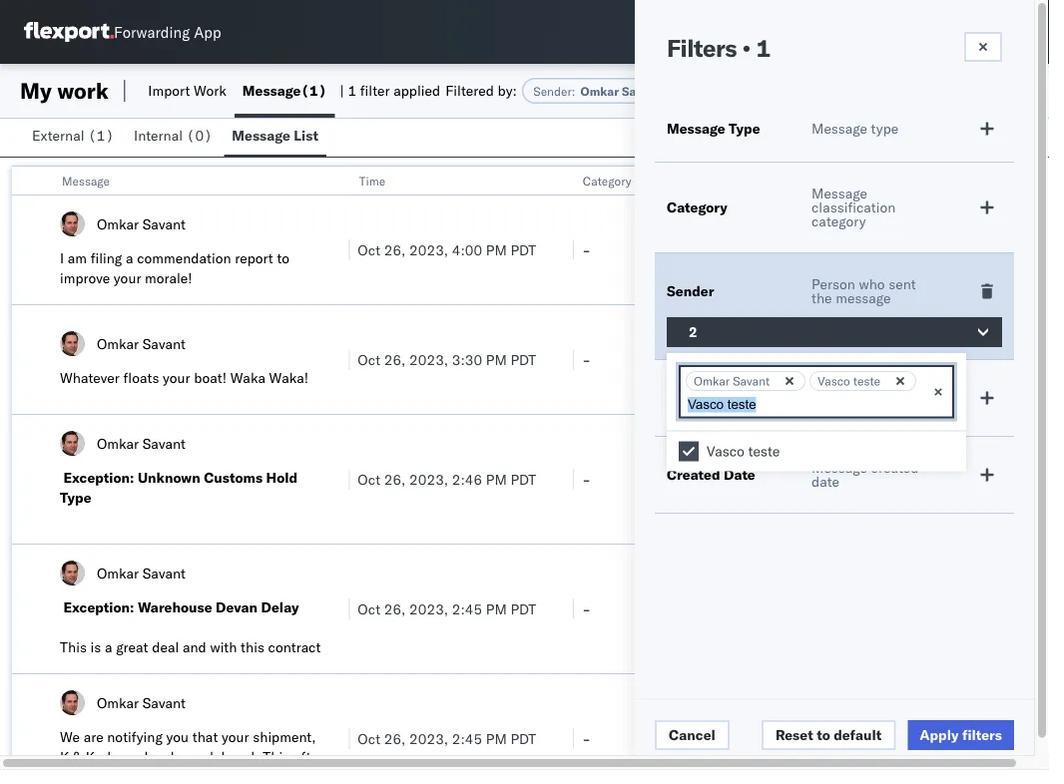 Task type: vqa. For each thing, say whether or not it's contained in the screenshot.
tenth the Ocean FCL
no



Task type: locate. For each thing, give the bounding box(es) containing it.
message up the message list
[[242, 82, 301, 99]]

vasco up shipment
[[818, 374, 850, 389]]

message for message
[[62, 173, 110, 188]]

work for related
[[852, 173, 879, 188]]

filters
[[667, 33, 737, 63]]

oct for shipment,
[[358, 730, 380, 748]]

1 horizontal spatial work
[[852, 173, 879, 188]]

2 - from the top
[[582, 351, 591, 368]]

teste down 'flex- 1366815'
[[853, 374, 881, 389]]

1 horizontal spatial vasco teste
[[818, 374, 881, 389]]

5 pdt from the top
[[511, 730, 536, 748]]

oct for to
[[358, 241, 380, 259]]

category down sender : omkar savant
[[583, 173, 632, 188]]

5 2023, from the top
[[409, 730, 448, 748]]

2
[[689, 323, 698, 341]]

None text field
[[828, 17, 860, 47]]

oct right hold
[[358, 471, 380, 488]]

0 horizontal spatial vasco
[[707, 443, 745, 460]]

1 pm from the top
[[486, 241, 507, 259]]

omkar up unknown
[[97, 435, 139, 452]]

3 oct from the top
[[358, 471, 380, 488]]

flex- 2271801
[[807, 471, 909, 488]]

work up 'classification'
[[852, 173, 879, 188]]

pm
[[486, 241, 507, 259], [486, 351, 507, 368], [486, 471, 507, 488], [486, 601, 507, 618], [486, 730, 507, 748]]

1 vertical spatial this
[[263, 749, 290, 766]]

5 26, from the top
[[384, 730, 406, 748]]

2 horizontal spatial a
[[231, 659, 239, 676]]

flex- 1854269
[[807, 241, 909, 259]]

1 resize handle column header from the left
[[325, 167, 349, 771]]

commendation
[[137, 250, 231, 267]]

2 flex- from the top
[[807, 351, 849, 368]]

0 vertical spatial type
[[729, 120, 760, 137]]

boat!
[[194, 369, 227, 387]]

your down filing on the left top of the page
[[114, 270, 141, 287]]

this left "is"
[[60, 639, 87, 656]]

will
[[163, 659, 184, 676]]

exception: left unknown
[[63, 469, 134, 487]]

your inside i am filing a commendation report to improve your morale!
[[114, 270, 141, 287]]

message left type
[[812, 120, 868, 137]]

a right filing on the left top of the page
[[126, 250, 133, 267]]

default
[[834, 727, 882, 744]]

1 horizontal spatial to
[[817, 727, 830, 744]]

0 vertical spatial sender
[[533, 83, 572, 98]]

a right "is"
[[105, 639, 112, 656]]

1 horizontal spatial sender
[[667, 283, 714, 300]]

this
[[60, 639, 87, 656], [263, 749, 290, 766]]

1 vertical spatial (1)
[[88, 127, 114, 144]]

hold
[[266, 469, 298, 487]]

1 oct from the top
[[358, 241, 380, 259]]

savant right :
[[622, 83, 661, 98]]

1 vertical spatial to
[[817, 727, 830, 744]]

1 vertical spatial a
[[105, 639, 112, 656]]

5 - from the top
[[582, 730, 591, 748]]

oct
[[358, 241, 380, 259], [358, 351, 380, 368], [358, 471, 380, 488], [358, 601, 380, 618], [358, 730, 380, 748]]

0 vertical spatial category
[[583, 173, 632, 188]]

4 flex- from the top
[[807, 730, 849, 748]]

omkar savant up floats
[[97, 335, 186, 352]]

2 exception: from the top
[[63, 599, 134, 616]]

- for flex- 2271801
[[582, 471, 591, 488]]

(1) right external
[[88, 127, 114, 144]]

filters • 1
[[667, 33, 771, 63]]

message left created
[[812, 459, 868, 477]]

vasco teste
[[818, 374, 881, 389], [707, 443, 780, 460]]

1 pdt from the top
[[511, 241, 536, 259]]

omkar savant up the "notifying"
[[97, 694, 186, 712]]

report
[[235, 250, 273, 267]]

work
[[57, 77, 109, 104], [852, 173, 879, 188]]

sender up 2 at the right top of the page
[[667, 283, 714, 300]]

classification
[[812, 199, 896, 216]]

i
[[60, 250, 64, 267]]

message for message list
[[232, 127, 290, 144]]

k
[[60, 749, 69, 766]]

message for message type
[[812, 120, 868, 137]]

message left "list"
[[232, 127, 290, 144]]

3 2023, from the top
[[409, 471, 448, 488]]

2 oct from the top
[[358, 351, 380, 368]]

(1) inside button
[[88, 127, 114, 144]]

0 vertical spatial a
[[126, 250, 133, 267]]

message up 'category'
[[812, 185, 868, 202]]

notifying
[[107, 729, 163, 746]]

message
[[242, 82, 301, 99], [667, 120, 725, 137], [812, 120, 868, 137], [232, 127, 290, 144], [62, 173, 110, 188], [812, 185, 868, 202], [812, 459, 868, 477]]

exception: inside exception: unknown customs hold type
[[63, 469, 134, 487]]

2023, for to
[[409, 241, 448, 259]]

1 horizontal spatial your
[[163, 369, 190, 387]]

pdt for to
[[511, 241, 536, 259]]

1 vertical spatial oct 26, 2023, 2:45 pm pdt
[[358, 730, 536, 748]]

1 vertical spatial your
[[163, 369, 190, 387]]

reset to default
[[776, 727, 882, 744]]

2 vertical spatial your
[[222, 729, 249, 746]]

pm for whatever floats your boat! waka waka!
[[486, 351, 507, 368]]

flex-
[[807, 241, 849, 259], [807, 351, 849, 368], [807, 471, 849, 488], [807, 730, 849, 748]]

2 26, from the top
[[384, 351, 406, 368]]

0 vertical spatial (1)
[[301, 82, 327, 99]]

0 horizontal spatial sender
[[533, 83, 572, 98]]

1 2023, from the top
[[409, 241, 448, 259]]

1 vertical spatial 1
[[348, 82, 357, 99]]

shipment
[[667, 389, 731, 407]]

morale!
[[145, 270, 192, 287]]

4 resize handle column header from the left
[[998, 167, 1022, 771]]

4 pdt from the top
[[511, 601, 536, 618]]

applied
[[394, 82, 440, 99]]

1 horizontal spatial type
[[729, 120, 760, 137]]

to right reset
[[817, 727, 830, 744]]

internal (0) button
[[126, 118, 224, 157]]

i am filing a commendation report to improve your morale!
[[60, 250, 290, 287]]

savant
[[622, 83, 661, 98], [143, 215, 186, 233], [143, 335, 186, 352], [733, 374, 770, 389], [143, 435, 186, 452], [143, 565, 186, 582], [143, 694, 186, 712]]

a
[[126, 250, 133, 267], [105, 639, 112, 656], [231, 659, 239, 676]]

apply
[[920, 727, 959, 744]]

1 vertical spatial work
[[852, 173, 879, 188]]

omkar up the "notifying"
[[97, 694, 139, 712]]

0 horizontal spatial vasco teste
[[707, 443, 780, 460]]

forwarding app link
[[24, 22, 221, 42]]

vasco teste down 'flex- 1366815'
[[818, 374, 881, 389]]

filters
[[962, 727, 1002, 744]]

exception: up "is"
[[63, 599, 134, 616]]

category down the message type
[[667, 199, 728, 216]]

1 horizontal spatial a
[[126, 250, 133, 267]]

0 horizontal spatial (1)
[[88, 127, 114, 144]]

sender
[[533, 83, 572, 98], [667, 283, 714, 300]]

exception: for exception: warehouse devan delay
[[63, 599, 134, 616]]

1 horizontal spatial vasco
[[818, 374, 850, 389]]

-
[[582, 241, 591, 259], [582, 351, 591, 368], [582, 471, 591, 488], [582, 601, 591, 618], [582, 730, 591, 748]]

0 horizontal spatial to
[[277, 250, 290, 267]]

3 flex- from the top
[[807, 471, 849, 488]]

omkar up warehouse
[[97, 565, 139, 582]]

cancel button
[[655, 721, 730, 751]]

1 horizontal spatial 1
[[756, 33, 771, 63]]

1 horizontal spatial this
[[263, 749, 290, 766]]

oct 26, 2023, 2:46 pm pdt
[[358, 471, 536, 488]]

oct 26, 2023, 4:00 pm pdt
[[358, 241, 536, 259]]

0 horizontal spatial category
[[583, 173, 632, 188]]

exception: warehouse devan delay
[[63, 599, 299, 616]]

pdt
[[511, 241, 536, 259], [511, 351, 536, 368], [511, 471, 536, 488], [511, 601, 536, 618], [511, 730, 536, 748]]

26, for shipment,
[[384, 730, 406, 748]]

4 26, from the top
[[384, 601, 406, 618]]

3 - from the top
[[582, 471, 591, 488]]

work for my
[[57, 77, 109, 104]]

resize handle column header for message
[[325, 167, 349, 771]]

None checkbox
[[679, 442, 699, 462]]

teste up 'date'
[[748, 443, 780, 460]]

great
[[116, 639, 148, 656]]

your up the delayed.
[[222, 729, 249, 746]]

flex- 458574
[[807, 730, 901, 748]]

message inside message created date
[[812, 459, 868, 477]]

omkar up shipment at the bottom of the page
[[694, 374, 730, 389]]

vasco
[[818, 374, 850, 389], [707, 443, 745, 460]]

2 resize handle column header from the left
[[549, 167, 573, 771]]

waka
[[230, 369, 266, 387]]

been
[[171, 749, 202, 766]]

(1) for message (1)
[[301, 82, 327, 99]]

1 right |
[[348, 82, 357, 99]]

who
[[859, 276, 885, 293]]

omkar savant
[[97, 215, 186, 233], [97, 335, 186, 352], [694, 374, 770, 389], [97, 435, 186, 452], [97, 565, 186, 582], [97, 694, 186, 712]]

3 resize handle column header from the left
[[774, 167, 798, 771]]

this is a great deal and with this contract established, we will create a lucrative partnership.
[[60, 639, 321, 696]]

&
[[73, 749, 82, 766]]

0 vertical spatial your
[[114, 270, 141, 287]]

0 vertical spatial 2:45
[[452, 601, 482, 618]]

0 horizontal spatial 1
[[348, 82, 357, 99]]

1 vertical spatial category
[[667, 199, 728, 216]]

3 26, from the top
[[384, 471, 406, 488]]

message for message (1)
[[242, 82, 301, 99]]

resize handle column header for related work item/shipment
[[998, 167, 1022, 771]]

omkar right :
[[581, 83, 619, 98]]

0 vertical spatial this
[[60, 639, 87, 656]]

2 vertical spatial a
[[231, 659, 239, 676]]

1 exception: from the top
[[63, 469, 134, 487]]

k,
[[86, 749, 99, 766]]

devan
[[103, 749, 141, 766]]

unknown
[[138, 469, 200, 487]]

None text field
[[686, 396, 759, 414]]

this down the 'shipment,'
[[263, 749, 290, 766]]

1 2:45 from the top
[[452, 601, 482, 618]]

list
[[294, 127, 318, 144]]

work up external (1)
[[57, 77, 109, 104]]

(1) for external (1)
[[88, 127, 114, 144]]

1 flex- from the top
[[807, 241, 849, 259]]

pdt for shipment,
[[511, 730, 536, 748]]

whatever
[[60, 369, 120, 387]]

0 horizontal spatial type
[[60, 489, 91, 507]]

message inside button
[[232, 127, 290, 144]]

reset
[[776, 727, 813, 744]]

3 pm from the top
[[486, 471, 507, 488]]

3:30
[[452, 351, 482, 368]]

2 pdt from the top
[[511, 351, 536, 368]]

oct 26, 2023, 3:30 pm pdt
[[358, 351, 536, 368]]

1 horizontal spatial (1)
[[301, 82, 327, 99]]

1 horizontal spatial teste
[[853, 374, 881, 389]]

oct right 'delay'
[[358, 601, 380, 618]]

to inside button
[[817, 727, 830, 744]]

0 horizontal spatial this
[[60, 639, 87, 656]]

resize handle column header for category
[[774, 167, 798, 771]]

0 vertical spatial vasco
[[818, 374, 850, 389]]

0 vertical spatial exception:
[[63, 469, 134, 487]]

2023, for shipment,
[[409, 730, 448, 748]]

(1) left |
[[301, 82, 327, 99]]

teste
[[853, 374, 881, 389], [748, 443, 780, 460]]

app
[[194, 22, 221, 41]]

sender right 'by:'
[[533, 83, 572, 98]]

2 pm from the top
[[486, 351, 507, 368]]

to right report
[[277, 250, 290, 267]]

omkar savant for flex- 458574
[[97, 694, 186, 712]]

0 vertical spatial work
[[57, 77, 109, 104]]

message down external (1) button
[[62, 173, 110, 188]]

1 right the •
[[756, 33, 771, 63]]

oct left 3:30
[[358, 351, 380, 368]]

lucrative
[[242, 659, 297, 676]]

458574
[[849, 730, 901, 748]]

1 vertical spatial exception:
[[63, 599, 134, 616]]

message down filters at the top of the page
[[667, 120, 725, 137]]

oct down time
[[358, 241, 380, 259]]

are
[[83, 729, 103, 746]]

a down the with
[[231, 659, 239, 676]]

0 horizontal spatial teste
[[748, 443, 780, 460]]

4 oct from the top
[[358, 601, 380, 618]]

oct right the 'shipment,'
[[358, 730, 380, 748]]

oct for whatever floats your boat! waka waka!
[[358, 351, 380, 368]]

1 vertical spatial type
[[60, 489, 91, 507]]

with
[[210, 639, 237, 656]]

shipment
[[812, 396, 871, 414]]

1 vertical spatial sender
[[667, 283, 714, 300]]

2 2023, from the top
[[409, 351, 448, 368]]

2 2:45 from the top
[[452, 730, 482, 748]]

1366815
[[849, 351, 909, 368]]

is
[[90, 639, 101, 656]]

apply filters button
[[908, 721, 1014, 751]]

we
[[60, 729, 80, 746]]

omkar savant up unknown
[[97, 435, 186, 452]]

person
[[812, 276, 855, 293]]

resize handle column header
[[325, 167, 349, 771], [549, 167, 573, 771], [774, 167, 798, 771], [998, 167, 1022, 771]]

message inside message classification category
[[812, 185, 868, 202]]

your left boat!
[[163, 369, 190, 387]]

message for message type
[[667, 120, 725, 137]]

(0)
[[186, 127, 212, 144]]

0 horizontal spatial your
[[114, 270, 141, 287]]

- for flex- 1366815
[[582, 351, 591, 368]]

5 oct from the top
[[358, 730, 380, 748]]

1 26, from the top
[[384, 241, 406, 259]]

0 vertical spatial to
[[277, 250, 290, 267]]

1 - from the top
[[582, 241, 591, 259]]

5 pm from the top
[[486, 730, 507, 748]]

0 vertical spatial oct 26, 2023, 2:45 pm pdt
[[358, 601, 536, 618]]

vasco teste up 'date'
[[707, 443, 780, 460]]

0 horizontal spatial work
[[57, 77, 109, 104]]

related work item/shipment
[[808, 173, 963, 188]]

0 vertical spatial vasco teste
[[818, 374, 881, 389]]

exception: for exception: unknown customs hold type
[[63, 469, 134, 487]]

2 horizontal spatial your
[[222, 729, 249, 746]]

1
[[756, 33, 771, 63], [348, 82, 357, 99]]

time
[[359, 173, 385, 188]]

omkar savant up filing on the left top of the page
[[97, 215, 186, 233]]

vasco up 'date'
[[707, 443, 745, 460]]

your inside we are notifying you that your shipment, k & k, devan has been delayed. this often
[[222, 729, 249, 746]]

1 vertical spatial 2:45
[[452, 730, 482, 748]]



Task type: describe. For each thing, give the bounding box(es) containing it.
4 pm from the top
[[486, 601, 507, 618]]

|
[[340, 82, 344, 99]]

26, for whatever floats your boat! waka waka!
[[384, 351, 406, 368]]

message for message created date
[[812, 459, 868, 477]]

delayed.
[[205, 749, 259, 766]]

established,
[[60, 659, 138, 676]]

whatever floats your boat! waka waka!
[[60, 369, 309, 387]]

to inside i am filing a commendation report to improve your morale!
[[277, 250, 290, 267]]

message for message classification category
[[812, 185, 868, 202]]

this inside 'this is a great deal and with this contract established, we will create a lucrative partnership.'
[[60, 639, 87, 656]]

1 vertical spatial vasco teste
[[707, 443, 780, 460]]

:
[[572, 83, 576, 98]]

id
[[874, 396, 888, 414]]

forwarding
[[114, 22, 190, 41]]

sender for sender : omkar savant
[[533, 83, 572, 98]]

sender for sender
[[667, 283, 714, 300]]

and
[[183, 639, 206, 656]]

type
[[871, 120, 899, 137]]

flexport. image
[[24, 22, 114, 42]]

the
[[812, 290, 832, 307]]

filter
[[360, 82, 390, 99]]

filtered
[[445, 82, 494, 99]]

a inside i am filing a commendation report to improve your morale!
[[126, 250, 133, 267]]

created date
[[667, 466, 755, 484]]

2023, for whatever floats your boat! waka waka!
[[409, 351, 448, 368]]

- for flex- 1854269
[[582, 241, 591, 259]]

message created date
[[812, 459, 919, 491]]

2 oct 26, 2023, 2:45 pm pdt from the top
[[358, 730, 536, 748]]

omkar savant for flex- 1366815
[[97, 335, 186, 352]]

by:
[[498, 82, 517, 99]]

- for flex- 458574
[[582, 730, 591, 748]]

flex- for 1854269
[[807, 241, 849, 259]]

0 vertical spatial teste
[[853, 374, 881, 389]]

1854269
[[849, 241, 909, 259]]

devan
[[216, 599, 258, 616]]

2271801
[[849, 471, 909, 488]]

this
[[241, 639, 265, 656]]

external (1)
[[32, 127, 114, 144]]

we
[[141, 659, 159, 676]]

sent
[[889, 276, 916, 293]]

often
[[293, 749, 327, 766]]

search
[[812, 382, 856, 400]]

flex- for 458574
[[807, 730, 849, 748]]

flex- for 1366815
[[807, 351, 849, 368]]

message
[[836, 290, 891, 307]]

message classification category
[[812, 185, 896, 230]]

message list
[[232, 127, 318, 144]]

0 horizontal spatial a
[[105, 639, 112, 656]]

1 vertical spatial vasco
[[707, 443, 745, 460]]

external (1) button
[[24, 118, 126, 157]]

import work
[[148, 82, 226, 99]]

floats
[[123, 369, 159, 387]]

1 horizontal spatial category
[[667, 199, 728, 216]]

item/shipment
[[882, 173, 963, 188]]

savant up warehouse
[[143, 565, 186, 582]]

create
[[188, 659, 228, 676]]

26, for to
[[384, 241, 406, 259]]

waka!
[[269, 369, 309, 387]]

4 - from the top
[[582, 601, 591, 618]]

savant up unknown
[[143, 435, 186, 452]]

apply filters
[[920, 727, 1002, 744]]

flex- for 2271801
[[807, 471, 849, 488]]

resize handle column header for time
[[549, 167, 573, 771]]

1 vertical spatial teste
[[748, 443, 780, 460]]

omkar up filing on the left top of the page
[[97, 215, 139, 233]]

sender : omkar savant
[[533, 83, 661, 98]]

category
[[812, 213, 866, 230]]

we are notifying you that your shipment, k & k, devan has been delayed. this often
[[60, 729, 327, 766]]

pdt for whatever floats your boat! waka waka!
[[511, 351, 536, 368]]

omkar savant for flex- 1854269
[[97, 215, 186, 233]]

4 2023, from the top
[[409, 601, 448, 618]]

internal (0)
[[134, 127, 212, 144]]

contract
[[268, 639, 321, 656]]

person who sent the message
[[812, 276, 916, 307]]

| 1 filter applied filtered by:
[[340, 82, 517, 99]]

savant up the 'commendation'
[[143, 215, 186, 233]]

reset to default button
[[762, 721, 896, 751]]

has
[[144, 749, 167, 766]]

my work
[[20, 77, 109, 104]]

by
[[859, 382, 874, 400]]

external
[[32, 127, 84, 144]]

omkar savant for flex- 2271801
[[97, 435, 186, 452]]

type inside exception: unknown customs hold type
[[60, 489, 91, 507]]

partnership.
[[60, 679, 138, 696]]

cancel
[[669, 727, 716, 744]]

delay
[[261, 599, 299, 616]]

you
[[166, 729, 189, 746]]

4:00
[[452, 241, 482, 259]]

omkar up floats
[[97, 335, 139, 352]]

1 oct 26, 2023, 2:45 pm pdt from the top
[[358, 601, 536, 618]]

omkar savant up shipment at the bottom of the page
[[694, 374, 770, 389]]

savant down will
[[143, 694, 186, 712]]

omkar savant up warehouse
[[97, 565, 186, 582]]

savant left search
[[733, 374, 770, 389]]

pm for to
[[486, 241, 507, 259]]

message list button
[[224, 118, 326, 157]]

0 vertical spatial 1
[[756, 33, 771, 63]]

date
[[812, 473, 840, 491]]

savant up whatever floats your boat! waka waka!
[[143, 335, 186, 352]]

shipment,
[[253, 729, 316, 746]]

pm for shipment,
[[486, 730, 507, 748]]

2:46
[[452, 471, 482, 488]]

created
[[871, 459, 919, 477]]

that
[[192, 729, 218, 746]]

3 pdt from the top
[[511, 471, 536, 488]]

my
[[20, 77, 52, 104]]

warehouse
[[138, 599, 212, 616]]

this inside we are notifying you that your shipment, k & k, devan has been delayed. this often
[[263, 749, 290, 766]]

exception: unknown customs hold type
[[60, 469, 298, 507]]

customs
[[204, 469, 263, 487]]

•
[[742, 33, 751, 63]]

2 button
[[667, 317, 1002, 347]]



